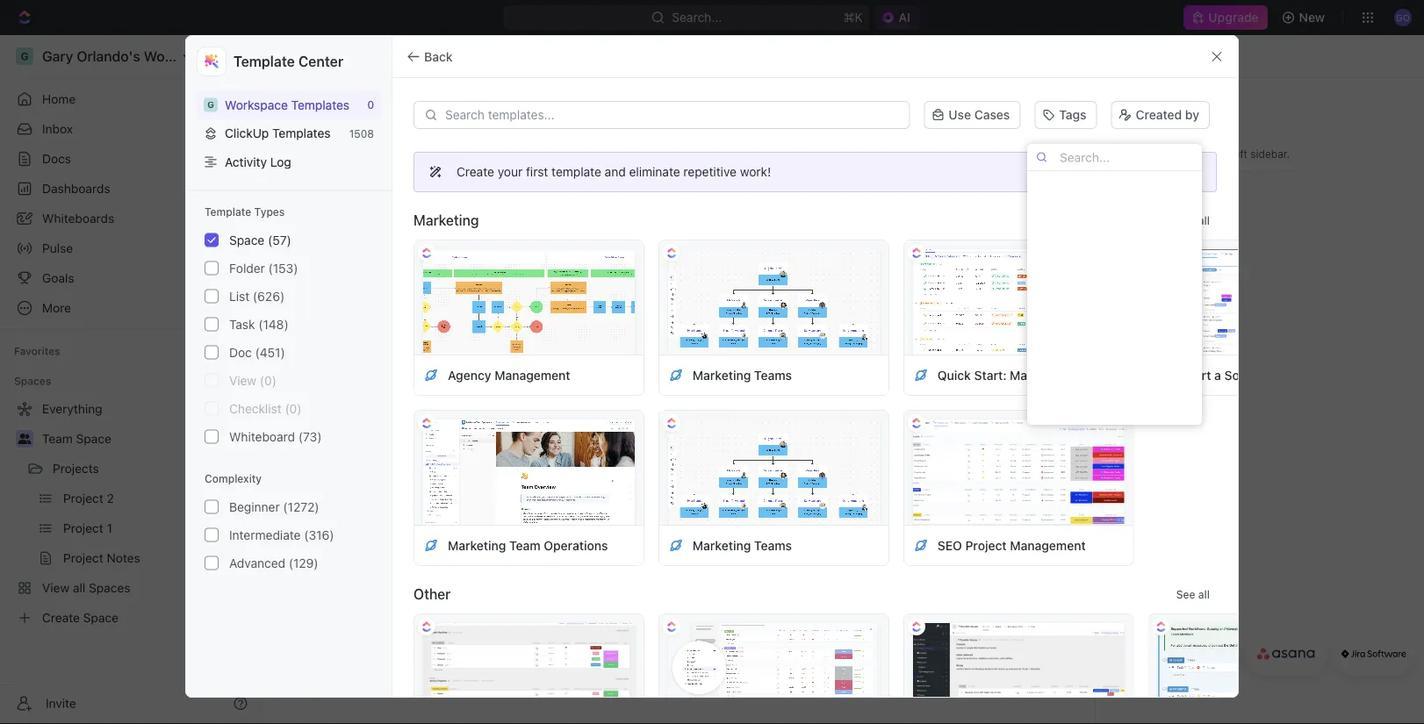 Task type: locate. For each thing, give the bounding box(es) containing it.
favorites
[[14, 345, 60, 358]]

0 vertical spatial all
[[1199, 214, 1210, 227]]

docs link
[[7, 145, 255, 173]]

1 vertical spatial teams
[[755, 538, 792, 553]]

repetitive
[[684, 165, 737, 179]]

2 see from the top
[[1177, 589, 1196, 601]]

1 horizontal spatial management
[[1010, 538, 1086, 553]]

user group image
[[18, 434, 31, 444]]

all up workspace templates
[[298, 49, 312, 63]]

folder (153)
[[229, 261, 298, 275]]

0 vertical spatial templates
[[291, 98, 350, 112]]

team down learn more link
[[1153, 193, 1185, 208]]

learn more
[[1138, 166, 1196, 178]]

2 see all from the top
[[1177, 589, 1210, 601]]

1 horizontal spatial agency
[[1363, 368, 1407, 383]]

1 vertical spatial team space
[[42, 432, 111, 446]]

team right user group icon
[[42, 432, 73, 446]]

(451)
[[255, 345, 285, 360]]

Search... text field
[[1060, 144, 1197, 170]]

(1272)
[[283, 500, 319, 514]]

all spaces joined
[[643, 361, 728, 373]]

see all
[[1177, 214, 1210, 227], [1177, 589, 1210, 601]]

media
[[1263, 368, 1299, 383]]

template
[[234, 53, 295, 70], [205, 206, 251, 218]]

0 vertical spatial see
[[1177, 214, 1196, 227]]

1 vertical spatial (0)
[[285, 401, 302, 416]]

(0)
[[260, 373, 277, 388], [285, 401, 302, 416]]

new
[[1300, 10, 1326, 25], [994, 124, 1020, 139]]

checklist
[[229, 401, 282, 416]]

tree containing team space
[[7, 395, 255, 632]]

goals link
[[7, 264, 255, 293]]

(129)
[[289, 556, 319, 571]]

Search templates... text field
[[445, 108, 900, 122]]

all
[[1199, 214, 1210, 227], [1199, 589, 1210, 601]]

all spaces down the 0
[[302, 116, 422, 145]]

0 horizontal spatial team
[[42, 432, 73, 446]]

intermediate
[[229, 528, 301, 543]]

project
[[966, 538, 1007, 553]]

space inside button
[[1023, 124, 1058, 139]]

marketing
[[414, 212, 479, 229], [693, 368, 751, 383], [1010, 368, 1069, 383], [1302, 368, 1360, 383], [448, 538, 506, 553], [693, 538, 751, 553]]

whiteboard (73)
[[229, 430, 322, 444]]

sidebar.
[[1251, 148, 1291, 160]]

templates up activity log button
[[272, 126, 331, 141]]

spaces up workspace templates
[[315, 49, 357, 63]]

pulse link
[[7, 235, 255, 263]]

projects link
[[53, 455, 206, 483]]

home link
[[7, 85, 255, 113]]

see all for marketing
[[1177, 214, 1210, 227]]

1 all from the top
[[1199, 214, 1210, 227]]

see all button up "excel & csv" link
[[1170, 584, 1217, 605]]

workspace
[[225, 98, 288, 112]]

dashboards
[[42, 181, 110, 196]]

favorites button
[[7, 341, 67, 362]]

other
[[414, 586, 451, 603]]

templates for workspace templates
[[291, 98, 350, 112]]

team inside "link"
[[42, 432, 73, 446]]

0 vertical spatial teams
[[755, 368, 792, 383]]

2 see all button from the top
[[1170, 584, 1217, 605]]

1 vertical spatial search...
[[1008, 162, 1058, 177]]

view
[[229, 373, 257, 388]]

team space down more
[[1153, 193, 1224, 208]]

upgrade link
[[1184, 5, 1268, 30]]

0 vertical spatial team space
[[1153, 193, 1224, 208]]

in
[[1195, 148, 1204, 160]]

0 vertical spatial see all button
[[1170, 210, 1217, 231]]

search... inside button
[[1008, 162, 1058, 177]]

projects
[[53, 462, 99, 476]]

team space inside "link"
[[42, 432, 111, 446]]

1 vertical spatial all
[[1199, 589, 1210, 601]]

2 all from the top
[[1199, 589, 1210, 601]]

see all button for marketing
[[1170, 210, 1217, 231]]

work!
[[740, 165, 771, 179]]

template types
[[205, 206, 285, 218]]

new right upgrade
[[1300, 10, 1326, 25]]

activity
[[225, 155, 267, 169]]

clickup templates
[[225, 126, 331, 141]]

0 vertical spatial all
[[298, 49, 312, 63]]

new for new
[[1300, 10, 1326, 25]]

teams for seo
[[755, 538, 792, 553]]

0 horizontal spatial your
[[498, 165, 523, 179]]

spaces down the 0
[[338, 116, 422, 145]]

team space
[[1153, 193, 1224, 208], [42, 432, 111, 446]]

1 vertical spatial management
[[1010, 538, 1086, 553]]

see all up "excel & csv" link
[[1177, 589, 1210, 601]]

1 vertical spatial all
[[302, 116, 332, 145]]

whiteboard
[[229, 430, 295, 444]]

list (626)
[[229, 289, 285, 304]]

1 vertical spatial team
[[42, 432, 73, 446]]

template up 'workspace'
[[234, 53, 295, 70]]

spaces
[[315, 49, 357, 63], [338, 116, 422, 145], [1171, 123, 1223, 142], [1121, 148, 1157, 160], [659, 361, 695, 373], [14, 375, 51, 387]]

1 vertical spatial see all
[[1177, 589, 1210, 601]]

see all down more
[[1177, 214, 1210, 227]]

team space up projects
[[42, 432, 111, 446]]

(0) right view
[[260, 373, 277, 388]]

gary orlando's workspace, , element
[[204, 98, 218, 112]]

1 teams from the top
[[755, 368, 792, 383]]

all spaces up workspace templates
[[298, 49, 357, 63]]

(0) up "(73)"
[[285, 401, 302, 416]]

0 vertical spatial new
[[1300, 10, 1326, 25]]

complexity
[[205, 473, 262, 485]]

template left 'types'
[[205, 206, 251, 218]]

spaces left joined
[[659, 361, 695, 373]]

0 horizontal spatial search...
[[672, 10, 722, 25]]

marketing teams for agency management
[[693, 368, 792, 383]]

see all for other
[[1177, 589, 1210, 601]]

1 vertical spatial see all button
[[1170, 584, 1217, 605]]

(626)
[[253, 289, 285, 304]]

1 horizontal spatial (0)
[[285, 401, 302, 416]]

2 marketing teams from the top
[[693, 538, 792, 553]]

0 vertical spatial management
[[495, 368, 571, 383]]

0 vertical spatial (0)
[[260, 373, 277, 388]]

0 horizontal spatial team space
[[42, 432, 111, 446]]

1 vertical spatial templates
[[272, 126, 331, 141]]

activity log button
[[197, 148, 381, 176]]

search...
[[672, 10, 722, 25], [1008, 162, 1058, 177]]

your right in on the right top of the page
[[1207, 148, 1229, 160]]

back button
[[400, 43, 463, 71]]

see up 'excel'
[[1177, 589, 1196, 601]]

all down learn more link
[[1199, 214, 1210, 227]]

marketing teams for marketing team operations
[[693, 538, 792, 553]]

start a social media marketing agency
[[1183, 368, 1407, 383]]

1 agency from the left
[[448, 368, 492, 383]]

see all button down more
[[1170, 210, 1217, 231]]

whiteboards
[[42, 211, 114, 226]]

agency
[[448, 368, 492, 383], [1363, 368, 1407, 383]]

1 see all button from the top
[[1170, 210, 1217, 231]]

1 horizontal spatial your
[[1207, 148, 1229, 160]]

0 vertical spatial template
[[234, 53, 295, 70]]

0 vertical spatial your
[[1207, 148, 1229, 160]]

management
[[495, 368, 571, 383], [1010, 538, 1086, 553]]

back
[[424, 49, 453, 64]]

0 horizontal spatial (0)
[[260, 373, 277, 388]]

1 horizontal spatial new
[[1300, 10, 1326, 25]]

1 see all from the top
[[1177, 214, 1210, 227]]

activity log
[[225, 155, 291, 169]]

1 vertical spatial see
[[1177, 589, 1196, 601]]

visible spaces spaces shown in your left sidebar.
[[1121, 123, 1291, 160]]

tree
[[7, 395, 255, 632]]

your left the "first"
[[498, 165, 523, 179]]

0 vertical spatial all spaces
[[298, 49, 357, 63]]

1 vertical spatial your
[[498, 165, 523, 179]]

all left joined
[[643, 361, 656, 373]]

all spaces
[[298, 49, 357, 63], [302, 116, 422, 145]]

all up "excel & csv" link
[[1199, 589, 1210, 601]]

new up 'search...' button at top right
[[994, 124, 1020, 139]]

1 horizontal spatial search...
[[1008, 162, 1058, 177]]

0 horizontal spatial agency
[[448, 368, 492, 383]]

pulse
[[42, 241, 73, 256]]

see down more
[[1177, 214, 1196, 227]]

0 horizontal spatial new
[[994, 124, 1020, 139]]

2 horizontal spatial team
[[1153, 193, 1185, 208]]

2 teams from the top
[[755, 538, 792, 553]]

1 vertical spatial new
[[994, 124, 1020, 139]]

1 see from the top
[[1177, 214, 1196, 227]]

(57)
[[268, 233, 291, 247]]

advanced (129)
[[229, 556, 319, 571]]

1 vertical spatial template
[[205, 206, 251, 218]]

learn
[[1138, 166, 1167, 178]]

2 agency from the left
[[1363, 368, 1407, 383]]

all
[[298, 49, 312, 63], [302, 116, 332, 145], [643, 361, 656, 373]]

1 horizontal spatial team
[[510, 538, 541, 553]]

operations
[[544, 538, 608, 553]]

1 marketing teams from the top
[[693, 368, 792, 383]]

quick
[[938, 368, 971, 383]]

0 vertical spatial marketing teams
[[693, 368, 792, 383]]

0 vertical spatial see all
[[1177, 214, 1210, 227]]

all down workspace templates
[[302, 116, 332, 145]]

spaces down favorites
[[14, 375, 51, 387]]

templates down center
[[291, 98, 350, 112]]

marketing teams
[[693, 368, 792, 383], [693, 538, 792, 553]]

1 vertical spatial marketing teams
[[693, 538, 792, 553]]

0 vertical spatial search...
[[672, 10, 722, 25]]

(0) for checklist (0)
[[285, 401, 302, 416]]

see for marketing
[[1177, 214, 1196, 227]]

templates for clickup templates
[[272, 126, 331, 141]]

1 vertical spatial all spaces
[[302, 116, 422, 145]]

team left operations
[[510, 538, 541, 553]]



Task type: describe. For each thing, give the bounding box(es) containing it.
invite
[[46, 697, 76, 711]]

create
[[457, 165, 495, 179]]

seo
[[938, 538, 963, 553]]

advanced
[[229, 556, 286, 571]]

sidebar navigation
[[0, 35, 263, 725]]

csv
[[1215, 650, 1235, 661]]

list
[[229, 289, 250, 304]]

docs
[[42, 152, 71, 166]]

log
[[270, 155, 291, 169]]

new for new space
[[994, 124, 1020, 139]]

and
[[605, 165, 626, 179]]

home
[[42, 92, 76, 106]]

new button
[[1275, 4, 1336, 32]]

beginner
[[229, 500, 280, 514]]

joined
[[698, 361, 728, 373]]

social
[[1225, 368, 1260, 383]]

2 vertical spatial team
[[510, 538, 541, 553]]

1508
[[349, 127, 374, 139]]

folder
[[229, 261, 265, 275]]

template
[[552, 165, 602, 179]]

&
[[1205, 650, 1212, 661]]

spaces down visible
[[1121, 148, 1157, 160]]

0
[[368, 99, 374, 111]]

see all button for other
[[1170, 584, 1217, 605]]

dashboards link
[[7, 175, 255, 203]]

tags
[[1060, 108, 1087, 122]]

clickup
[[225, 126, 269, 141]]

g
[[207, 100, 214, 110]]

see for other
[[1177, 589, 1196, 601]]

tags button
[[1035, 101, 1098, 129]]

team space link
[[42, 425, 251, 453]]

template center
[[234, 53, 344, 70]]

marketing team operations
[[448, 538, 608, 553]]

intermediate (316)
[[229, 528, 334, 543]]

space inside "link"
[[76, 432, 111, 446]]

doc
[[229, 345, 252, 360]]

excel & csv link
[[1157, 632, 1240, 676]]

tags button
[[1028, 99, 1105, 131]]

all for other
[[1199, 589, 1210, 601]]

spaces inside sidebar navigation
[[14, 375, 51, 387]]

template for template center
[[234, 53, 295, 70]]

beginner (1272)
[[229, 500, 319, 514]]

a
[[1215, 368, 1222, 383]]

start:
[[975, 368, 1007, 383]]

excel & csv
[[1177, 650, 1235, 661]]

your inside visible spaces spaces shown in your left sidebar.
[[1207, 148, 1229, 160]]

new space
[[994, 124, 1058, 139]]

(153)
[[268, 261, 298, 275]]

new space button
[[968, 118, 1069, 146]]

types
[[254, 206, 285, 218]]

teams for quick
[[755, 368, 792, 383]]

inbox link
[[7, 115, 255, 143]]

checklist (0)
[[229, 401, 302, 416]]

template for template types
[[205, 206, 251, 218]]

2 vertical spatial all
[[643, 361, 656, 373]]

quick start: marketing
[[938, 368, 1069, 383]]

(148)
[[258, 317, 289, 332]]

seo project management
[[938, 538, 1086, 553]]

(73)
[[299, 430, 322, 444]]

space (57)
[[229, 233, 291, 247]]

create your first template and eliminate repetitive work!
[[457, 165, 771, 179]]

task (148)
[[229, 317, 289, 332]]

search... button
[[984, 155, 1069, 184]]

first
[[526, 165, 548, 179]]

goals
[[42, 271, 74, 285]]

0 horizontal spatial management
[[495, 368, 571, 383]]

upgrade
[[1209, 10, 1259, 25]]

spaces up in on the right top of the page
[[1171, 123, 1223, 142]]

doc (451)
[[229, 345, 285, 360]]

(316)
[[304, 528, 334, 543]]

center
[[298, 53, 344, 70]]

left
[[1232, 148, 1248, 160]]

0 vertical spatial team
[[1153, 193, 1185, 208]]

1 horizontal spatial team space
[[1153, 193, 1224, 208]]

all for marketing
[[1199, 214, 1210, 227]]

inbox
[[42, 122, 73, 136]]

agency management
[[448, 368, 571, 383]]

shown
[[1160, 148, 1192, 160]]

view (0)
[[229, 373, 277, 388]]

visible
[[1121, 123, 1167, 142]]

tree inside sidebar navigation
[[7, 395, 255, 632]]

(0) for view (0)
[[260, 373, 277, 388]]

⌘k
[[844, 10, 863, 25]]

excel
[[1177, 650, 1202, 661]]

more
[[1170, 166, 1196, 178]]

whiteboards link
[[7, 205, 255, 233]]

start
[[1183, 368, 1212, 383]]



Task type: vqa. For each thing, say whether or not it's contained in the screenshot.
ANYTHING
no



